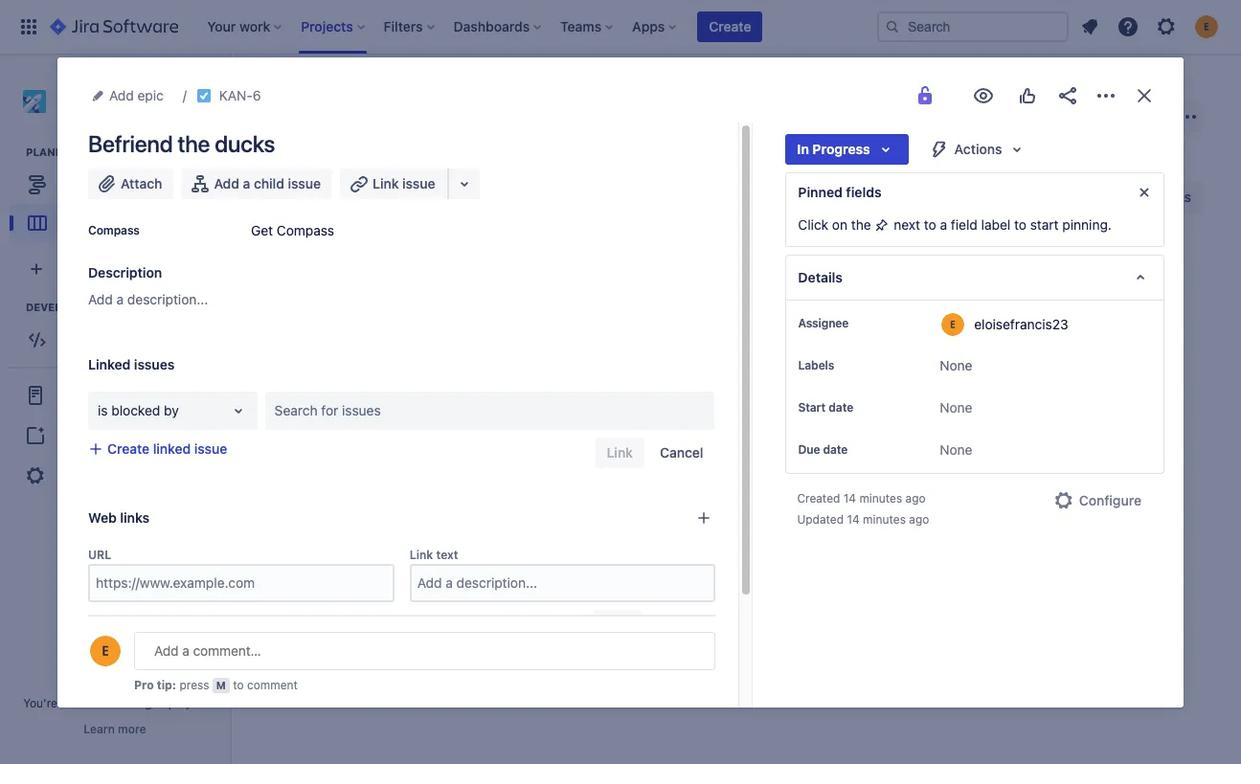 Task type: locate. For each thing, give the bounding box(es) containing it.
vote options: no one has voted for this issue yet. image
[[1016, 84, 1039, 107]]

terry turtle image
[[427, 182, 458, 213]]

linked
[[153, 440, 191, 457]]

project
[[109, 103, 147, 118], [169, 696, 207, 711]]

newest first button
[[597, 706, 716, 729]]

0 vertical spatial link
[[373, 175, 399, 192]]

2 none from the top
[[940, 399, 972, 416]]

to left 'start'
[[1014, 216, 1027, 233]]

cancel button
[[648, 438, 715, 468], [649, 610, 716, 641]]

url
[[88, 548, 111, 562]]

date for start date
[[829, 400, 853, 415]]

settings
[[106, 467, 155, 483]]

add inside add shortcut button
[[58, 427, 83, 443]]

comments button
[[173, 706, 253, 729]]

pages
[[106, 387, 144, 403]]

issue inside button
[[402, 175, 435, 192]]

2 horizontal spatial to
[[1014, 216, 1027, 233]]

1 vertical spatial minutes
[[863, 512, 906, 527]]

actions
[[954, 141, 1002, 157]]

create inside button
[[844, 307, 886, 324]]

project inside my kanban project software project
[[132, 83, 178, 100]]

none
[[940, 357, 972, 373], [940, 399, 972, 416], [940, 441, 972, 458]]

newest first
[[609, 709, 685, 725]]

links
[[120, 509, 150, 526]]

14 right created
[[843, 491, 856, 506]]

2 horizontal spatial create
[[844, 307, 886, 324]]

compass up description
[[88, 223, 140, 237]]

all button
[[137, 706, 165, 729]]

description
[[88, 264, 162, 281]]

1 vertical spatial project
[[58, 387, 102, 403]]

0 horizontal spatial project
[[109, 103, 147, 118]]

3 none from the top
[[940, 441, 972, 458]]

group
[[8, 367, 222, 503]]

a left the child
[[243, 175, 250, 192]]

project down press
[[169, 696, 207, 711]]

description...
[[127, 291, 208, 307]]

next
[[894, 216, 920, 233]]

issue right linked
[[194, 440, 227, 457]]

0 vertical spatial none
[[940, 357, 972, 373]]

14 right updated
[[847, 512, 860, 527]]

1 vertical spatial create
[[844, 307, 886, 324]]

create for create issue
[[844, 307, 886, 324]]

cancel button up link to a web page icon at right
[[648, 438, 715, 468]]

0 vertical spatial project
[[132, 83, 178, 100]]

project
[[132, 83, 178, 100], [58, 387, 102, 403], [58, 467, 102, 483]]

you're
[[23, 696, 57, 711]]

cancel button up first
[[649, 610, 716, 641]]

14
[[843, 491, 856, 506], [847, 512, 860, 527]]

kan-6 link
[[219, 84, 261, 107]]

1 vertical spatial none
[[940, 399, 972, 416]]

progress
[[812, 141, 870, 157]]

jira software image
[[50, 15, 178, 38], [50, 15, 178, 38]]

date left due date pin to top. only you can see pinned fields. icon
[[823, 442, 848, 457]]

done
[[823, 263, 856, 277]]

code
[[60, 331, 93, 347]]

board
[[320, 117, 379, 144]]

1 vertical spatial link
[[410, 548, 433, 562]]

1 vertical spatial ago
[[909, 512, 929, 527]]

add for add a child issue
[[214, 175, 239, 192]]

development
[[26, 301, 108, 313]]

1 none from the top
[[940, 357, 972, 373]]

0 horizontal spatial add
[[58, 427, 83, 443]]

date
[[829, 400, 853, 415], [823, 442, 848, 457]]

link for link issue
[[373, 175, 399, 192]]

cancel up link to a web page icon at right
[[660, 444, 703, 461]]

configure
[[1079, 492, 1141, 508]]

due date pin to top. only you can see pinned fields. image
[[852, 442, 867, 458]]

link left text
[[410, 548, 433, 562]]

ducks
[[215, 130, 275, 157]]

project for project pages
[[58, 387, 102, 403]]

link for link text
[[410, 548, 433, 562]]

the right 'on'
[[851, 216, 871, 233]]

issue
[[288, 175, 321, 192], [402, 175, 435, 192], [889, 307, 922, 324], [194, 440, 227, 457]]

in progress button
[[786, 134, 908, 165]]

the
[[177, 130, 210, 157], [851, 216, 871, 233]]

the left ducks
[[177, 130, 210, 157]]

hide message image
[[1133, 181, 1156, 204]]

0 vertical spatial cancel
[[660, 444, 703, 461]]

code link
[[10, 321, 220, 359]]

project pages link
[[8, 375, 222, 417]]

add for add a description...
[[88, 291, 113, 307]]

befriend the ducks dialog
[[57, 57, 1184, 764]]

pro
[[134, 678, 154, 692]]

add inside add a child issue button
[[214, 175, 239, 192]]

insights
[[1141, 189, 1191, 205]]

befriend the ducks
[[88, 130, 275, 157]]

web
[[88, 509, 117, 526]]

2 vertical spatial project
[[58, 467, 102, 483]]

1 vertical spatial date
[[823, 442, 848, 457]]

menu bar inside befriend the ducks dialog
[[133, 706, 322, 729]]

1 vertical spatial cancel
[[661, 617, 704, 633]]

updated
[[797, 512, 844, 527]]

software
[[57, 103, 106, 118]]

2 vertical spatial add
[[58, 427, 83, 443]]

actions image
[[1095, 84, 1118, 107]]

0 vertical spatial the
[[177, 130, 210, 157]]

0 vertical spatial 14
[[843, 491, 856, 506]]

project pages
[[58, 387, 144, 403]]

date right the start
[[829, 400, 853, 415]]

clear
[[697, 189, 731, 205]]

ago
[[905, 491, 926, 506], [909, 512, 929, 527]]

close image
[[1133, 84, 1156, 107]]

issue down details element
[[889, 307, 922, 324]]

menu bar containing all
[[133, 706, 322, 729]]

history button
[[260, 706, 318, 729]]

compass down search this board text field
[[277, 222, 334, 238]]

minutes
[[859, 491, 902, 506], [863, 512, 906, 527]]

2 vertical spatial none
[[940, 441, 972, 458]]

details element
[[786, 255, 1164, 301]]

none for start date
[[940, 399, 972, 416]]

0 vertical spatial project
[[109, 103, 147, 118]]

1 horizontal spatial add
[[88, 291, 113, 307]]

0 vertical spatial add
[[214, 175, 239, 192]]

2 vertical spatial create
[[107, 440, 150, 457]]

issue left add people image
[[402, 175, 435, 192]]

link inside button
[[373, 175, 399, 192]]

labels pin to top. only you can see pinned fields. image
[[838, 358, 854, 373]]

0 vertical spatial date
[[829, 400, 853, 415]]

to right m
[[233, 678, 244, 692]]

add down description
[[88, 291, 113, 307]]

cancel up first
[[661, 617, 704, 633]]

assignee
[[798, 316, 849, 330]]

kan-
[[219, 87, 253, 103]]

minutes right updated
[[863, 512, 906, 527]]

0 horizontal spatial create
[[107, 440, 150, 457]]

newest
[[609, 709, 656, 725]]

project down add shortcut
[[58, 467, 102, 483]]

project down kanban
[[109, 103, 147, 118]]

add people image
[[471, 186, 494, 209]]

0 horizontal spatial link
[[373, 175, 399, 192]]

to
[[924, 216, 936, 233], [1014, 216, 1027, 233], [233, 678, 244, 692]]

planning group
[[10, 145, 229, 248]]

menu bar
[[133, 706, 322, 729]]

link left terry turtle image
[[373, 175, 399, 192]]

get
[[251, 222, 273, 238]]

to right next
[[924, 216, 936, 233]]

web links
[[88, 509, 150, 526]]

create inside button
[[709, 18, 751, 34]]

a left field
[[940, 216, 947, 233]]

minutes down due date pin to top. only you can see pinned fields. icon
[[859, 491, 902, 506]]

child
[[254, 175, 284, 192]]

create issue button
[[813, 299, 1062, 333]]

first
[[660, 709, 685, 725]]

created
[[797, 491, 840, 506]]

1 horizontal spatial project
[[169, 696, 207, 711]]

0 horizontal spatial the
[[177, 130, 210, 157]]

1 vertical spatial add
[[88, 291, 113, 307]]

m
[[216, 679, 226, 691]]

add left the child
[[214, 175, 239, 192]]

0 vertical spatial create
[[709, 18, 751, 34]]

2 horizontal spatial add
[[214, 175, 239, 192]]

1 vertical spatial the
[[851, 216, 871, 233]]

create linked issue button
[[77, 438, 239, 461]]

Search this board text field
[[270, 180, 358, 214]]

issue inside 'button'
[[194, 440, 227, 457]]

attach
[[121, 175, 162, 192]]

project down linked
[[58, 387, 102, 403]]

1 horizontal spatial link
[[410, 548, 433, 562]]

activity
[[88, 682, 137, 698]]

cancel
[[660, 444, 703, 461], [661, 617, 704, 633]]

timeline link
[[10, 166, 220, 204]]

on
[[832, 216, 848, 233]]

add left shortcut
[[58, 427, 83, 443]]

project right kanban
[[132, 83, 178, 100]]

create inside 'button'
[[107, 440, 150, 457]]

1 horizontal spatial create
[[709, 18, 751, 34]]

learn more button
[[84, 722, 146, 737]]

project settings link
[[8, 455, 222, 497]]

watch options: you are not watching this issue, 0 people watching image
[[972, 84, 995, 107]]



Task type: describe. For each thing, give the bounding box(es) containing it.
in progress
[[797, 141, 870, 157]]

1 horizontal spatial to
[[924, 216, 936, 233]]

pinning.
[[1062, 216, 1112, 233]]

add shortcut
[[58, 427, 139, 443]]

insights button
[[1103, 182, 1203, 213]]

team-
[[83, 696, 115, 711]]

start
[[1030, 216, 1059, 233]]

create banner
[[0, 0, 1241, 54]]

a right in
[[73, 696, 80, 711]]

0 vertical spatial ago
[[905, 491, 926, 506]]

learn more
[[84, 722, 146, 736]]

comment
[[247, 678, 298, 692]]

kan
[[270, 117, 316, 144]]

pinned
[[798, 184, 843, 200]]

0 horizontal spatial to
[[233, 678, 244, 692]]

profile image of eloisefrancis23 image
[[90, 636, 121, 666]]

fields
[[846, 184, 882, 200]]

eloisefrancis23
[[974, 316, 1068, 332]]

befriend
[[88, 130, 173, 157]]

link to a web page image
[[697, 510, 712, 526]]

link issue
[[373, 175, 435, 192]]

board link
[[10, 204, 220, 242]]

due date
[[798, 442, 848, 457]]

show:
[[88, 709, 126, 725]]

text
[[436, 548, 458, 562]]

linked issues
[[88, 356, 175, 373]]

Search field
[[877, 11, 1069, 42]]

add for add shortcut
[[58, 427, 83, 443]]

1 horizontal spatial the
[[851, 216, 871, 233]]

project for project settings
[[58, 467, 102, 483]]

create linked issue
[[107, 440, 227, 457]]

add a child issue
[[214, 175, 321, 192]]

all
[[143, 709, 159, 725]]

1 vertical spatial project
[[169, 696, 207, 711]]

0 vertical spatial cancel button
[[648, 438, 715, 468]]

press
[[179, 678, 209, 692]]

group containing project pages
[[8, 367, 222, 503]]

primary element
[[11, 0, 877, 54]]

history
[[266, 709, 312, 725]]

labels
[[798, 358, 834, 373]]

my kanban project software project
[[57, 83, 178, 118]]

clear filters button
[[686, 182, 782, 213]]

create button
[[697, 11, 763, 42]]

0 horizontal spatial compass
[[88, 223, 140, 237]]

next to a field label to start pinning.
[[890, 216, 1112, 233]]

1 horizontal spatial compass
[[277, 222, 334, 238]]

Add a comment… field
[[134, 632, 716, 670]]

kan-6
[[219, 87, 261, 103]]

create for create
[[709, 18, 751, 34]]

learn
[[84, 722, 115, 736]]

project inside my kanban project software project
[[109, 103, 147, 118]]

open image
[[227, 399, 250, 422]]

click
[[798, 216, 828, 233]]

attach button
[[88, 169, 174, 199]]

linked
[[88, 356, 131, 373]]

pro tip: press m to comment
[[134, 678, 298, 692]]

search image
[[885, 19, 900, 34]]

board
[[60, 214, 97, 231]]

filters
[[734, 189, 771, 205]]

6
[[253, 87, 261, 103]]

a down description
[[116, 291, 124, 307]]

configure link
[[1041, 485, 1153, 516]]

add shortcut button
[[8, 417, 222, 455]]

link text
[[410, 548, 458, 562]]

kan board
[[270, 117, 379, 144]]

managed
[[115, 696, 165, 711]]

issue right the child
[[288, 175, 321, 192]]

in
[[61, 696, 70, 711]]

a inside button
[[243, 175, 250, 192]]

0 vertical spatial minutes
[[859, 491, 902, 506]]

more
[[118, 722, 146, 736]]

due
[[798, 442, 820, 457]]

clear filters
[[697, 189, 771, 205]]

development group
[[10, 300, 229, 365]]

details
[[798, 269, 843, 285]]

planning
[[26, 146, 83, 158]]

https://www.example.com field
[[90, 566, 392, 600]]

in
[[797, 141, 809, 157]]

start date
[[798, 400, 853, 415]]

project settings
[[58, 467, 155, 483]]

my
[[57, 83, 77, 100]]

you're in a team-managed project
[[23, 696, 207, 711]]

create for create linked issue
[[107, 440, 150, 457]]

created 14 minutes ago updated 14 minutes ago
[[797, 491, 929, 527]]

add a description...
[[88, 291, 208, 307]]

cancel for the bottom cancel button
[[661, 617, 704, 633]]

1 vertical spatial 14
[[847, 512, 860, 527]]

Add a description... field
[[411, 566, 714, 600]]

date for due date
[[823, 442, 848, 457]]

cancel for the topmost cancel button
[[660, 444, 703, 461]]

kanban
[[80, 83, 129, 100]]

field
[[951, 216, 978, 233]]

comments
[[178, 709, 247, 725]]

create column image
[[1082, 251, 1105, 274]]

click on the
[[798, 216, 875, 233]]

actions button
[[916, 134, 1040, 165]]

get compass
[[251, 222, 334, 238]]

pinned fields
[[798, 184, 882, 200]]

timeline
[[60, 176, 112, 192]]

share image
[[1056, 84, 1079, 107]]

none for labels
[[940, 357, 972, 373]]

1 vertical spatial cancel button
[[649, 610, 716, 641]]

tip:
[[157, 678, 176, 692]]

none for due date
[[940, 441, 972, 458]]

shortcut
[[87, 427, 139, 443]]

eloisefrancis23 image
[[398, 182, 429, 213]]



Task type: vqa. For each thing, say whether or not it's contained in the screenshot.
Actions
yes



